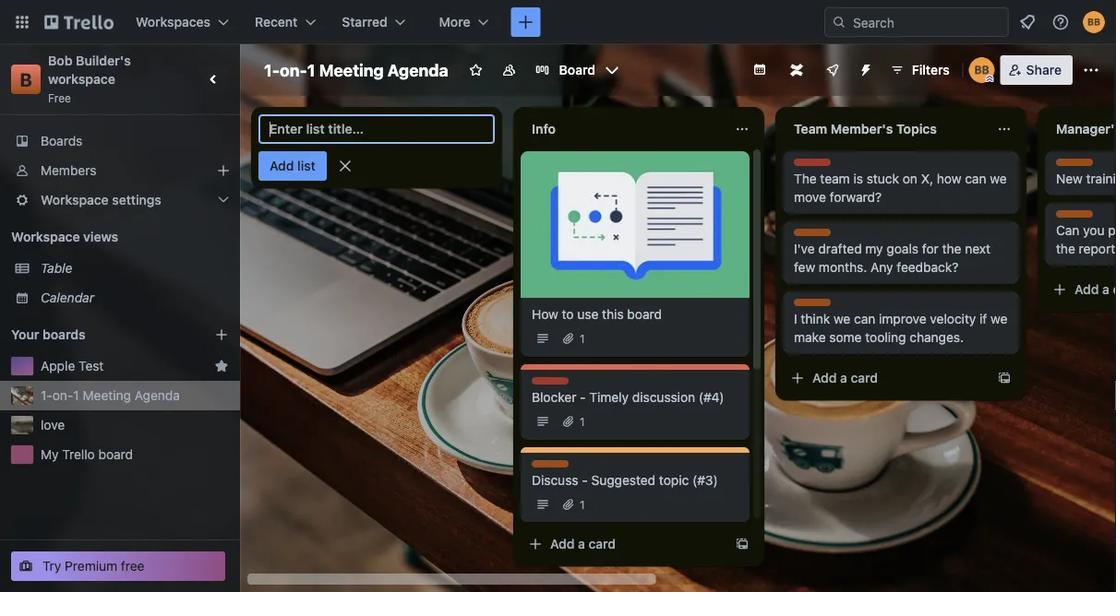 Task type: describe. For each thing, give the bounding box(es) containing it.
open information menu image
[[1052, 13, 1070, 31]]

color: red, title: "blocker" element for blocker - timely discussion (#4)
[[532, 378, 572, 392]]

premium
[[65, 559, 117, 574]]

i've
[[794, 241, 815, 257]]

color: orange, title: "discuss" element for think
[[794, 299, 836, 313]]

1 down blocker blocker - timely discussion (#4)
[[580, 416, 585, 428]]

think
[[801, 312, 830, 327]]

1 down discuss discuss - suggested topic (#3)
[[580, 499, 585, 512]]

how to use this board
[[532, 307, 662, 322]]

love link
[[41, 416, 229, 435]]

free
[[48, 91, 71, 104]]

can inside blocker the team is stuck on x, how can we move forward?
[[965, 171, 987, 187]]

color: orange, title: "discuss" element for drafted
[[794, 229, 836, 243]]

blocker for the
[[794, 160, 834, 173]]

boards link
[[0, 127, 240, 156]]

automation image
[[851, 55, 877, 81]]

filters button
[[884, 55, 955, 85]]

create board or workspace image
[[517, 13, 535, 31]]

Manager's text field
[[1045, 115, 1116, 144]]

star or unstar board image
[[469, 63, 484, 78]]

cancel list editing image
[[336, 157, 354, 175]]

how
[[532, 307, 558, 322]]

bob builder's workspace free
[[48, 53, 134, 104]]

my
[[866, 241, 883, 257]]

discuss - suggested topic (#3) link
[[532, 472, 739, 490]]

blocker the team is stuck on x, how can we move forward?
[[794, 160, 1007, 205]]

your
[[11, 327, 39, 343]]

we right if
[[991, 312, 1008, 327]]

add a card button for info
[[521, 530, 728, 560]]

improve
[[879, 312, 927, 327]]

to
[[562, 307, 574, 322]]

views
[[83, 229, 118, 245]]

can inside discuss i think we can improve velocity if we make some tooling changes.
[[854, 312, 876, 327]]

few
[[794, 260, 816, 275]]

filters
[[912, 62, 950, 78]]

add a card button for team member's topics
[[783, 364, 990, 393]]

pl
[[1108, 223, 1116, 238]]

workspace settings
[[41, 193, 161, 208]]

Team Member's Topics text field
[[783, 115, 986, 144]]

the
[[794, 171, 817, 187]]

the
[[942, 241, 962, 257]]

manager's
[[1056, 121, 1116, 137]]

discuss can you pl
[[1056, 211, 1116, 257]]

use
[[577, 307, 599, 322]]

color: orange, title: "discuss" element for you
[[1056, 211, 1098, 224]]

my trello board
[[41, 447, 133, 463]]

team
[[794, 121, 828, 137]]

b
[[20, 68, 32, 90]]

free
[[121, 559, 145, 574]]

1 vertical spatial 1-on-1 meeting agenda
[[41, 388, 180, 404]]

workspace for workspace settings
[[41, 193, 109, 208]]

new
[[1056, 171, 1083, 187]]

1 down apple test
[[73, 388, 79, 404]]

apple test link
[[41, 357, 207, 376]]

team
[[820, 171, 850, 187]]

your boards
[[11, 327, 86, 343]]

blocker - timely discussion (#4) link
[[532, 389, 739, 407]]

color: red, title: "blocker" element for the team is stuck on x, how can we move forward?
[[794, 159, 834, 173]]

1 vertical spatial on-
[[52, 388, 73, 404]]

tooling
[[866, 330, 906, 345]]

discuss for can
[[1056, 211, 1098, 224]]

on- inside board name text field
[[280, 60, 307, 80]]

i
[[794, 312, 797, 327]]

- for discuss
[[582, 473, 588, 488]]

velocity
[[930, 312, 976, 327]]

add for team member's topics
[[813, 371, 837, 386]]

is
[[854, 171, 863, 187]]

table
[[41, 261, 72, 276]]

a for info
[[578, 537, 585, 552]]

table link
[[41, 259, 229, 278]]

1 inside board name text field
[[307, 60, 315, 80]]

apple
[[41, 359, 75, 374]]

how
[[937, 171, 962, 187]]

more
[[439, 14, 470, 30]]

share
[[1027, 62, 1062, 78]]

1 vertical spatial 1-
[[41, 388, 52, 404]]

bob builder's workspace link
[[48, 53, 134, 87]]

discuss i've drafted my goals for the next few months. any feedback?
[[794, 230, 991, 275]]

builder's
[[76, 53, 131, 68]]

make
[[794, 330, 826, 345]]

workspace views
[[11, 229, 118, 245]]

my
[[41, 447, 59, 463]]

some
[[830, 330, 862, 345]]

add list
[[270, 158, 316, 174]]

forward?
[[830, 190, 882, 205]]

this member is an admin of this board. image
[[986, 75, 994, 83]]

move
[[794, 190, 826, 205]]

love
[[41, 418, 65, 433]]

add a card for info
[[550, 537, 616, 552]]

bob
[[48, 53, 73, 68]]

workspace navigation collapse icon image
[[201, 66, 227, 92]]

can you pl link
[[1056, 222, 1116, 259]]

search image
[[832, 15, 847, 30]]

topics
[[897, 121, 937, 137]]

Search field
[[847, 8, 1008, 36]]

1-on-1 meeting agenda link
[[41, 387, 229, 405]]

timely
[[590, 390, 629, 405]]

workspace for workspace views
[[11, 229, 80, 245]]

board
[[559, 62, 595, 78]]

share button
[[1001, 55, 1073, 85]]

discuss discuss - suggested topic (#3)
[[532, 462, 718, 488]]

months.
[[819, 260, 867, 275]]

1 vertical spatial board
[[98, 447, 133, 463]]

this
[[602, 307, 624, 322]]

agenda inside board name text field
[[388, 60, 448, 80]]

(#4)
[[699, 390, 725, 405]]

1-on-1 meeting agenda inside board name text field
[[264, 60, 448, 80]]

blocker for blocker
[[532, 379, 572, 392]]

power ups image
[[825, 63, 840, 78]]

agenda inside 1-on-1 meeting agenda link
[[135, 388, 180, 404]]

confluence icon image
[[790, 64, 803, 77]]

discuss for i've
[[794, 230, 836, 243]]

recent button
[[244, 7, 327, 37]]



Task type: locate. For each thing, give the bounding box(es) containing it.
0 horizontal spatial add a card button
[[521, 530, 728, 560]]

bob builder (bobbuilder40) image
[[1083, 11, 1105, 33]]

1 vertical spatial meeting
[[83, 388, 131, 404]]

0 vertical spatial 1-
[[264, 60, 280, 80]]

1-on-1 meeting agenda down apple test link
[[41, 388, 180, 404]]

color: orange, title: "discuss" element down manager's 'text field'
[[1056, 159, 1098, 173]]

i think we can improve velocity if we make some tooling changes. link
[[794, 310, 1008, 347]]

meeting inside board name text field
[[319, 60, 384, 80]]

board
[[627, 307, 662, 322], [98, 447, 133, 463]]

members
[[41, 163, 96, 178]]

blocker blocker - timely discussion (#4)
[[532, 379, 725, 405]]

0 vertical spatial add a card
[[813, 371, 878, 386]]

1 horizontal spatial add a card button
[[783, 364, 990, 393]]

1- down recent
[[264, 60, 280, 80]]

create from template… image
[[997, 371, 1012, 386]]

agenda left star or unstar board icon
[[388, 60, 448, 80]]

add inside add list button
[[270, 158, 294, 174]]

boards
[[43, 327, 86, 343]]

topic
[[659, 473, 689, 488]]

1-on-1 meeting agenda down starred
[[264, 60, 448, 80]]

1 vertical spatial add a card button
[[521, 530, 728, 560]]

1 horizontal spatial add a card
[[813, 371, 878, 386]]

can right how
[[965, 171, 987, 187]]

color: orange, title: "discuss" element left 'suggested'
[[532, 461, 574, 475]]

color: orange, title: "discuss" element up make
[[794, 299, 836, 313]]

0 horizontal spatial 1-
[[41, 388, 52, 404]]

i've drafted my goals for the next few months. any feedback? link
[[794, 240, 1008, 277]]

1-
[[264, 60, 280, 80], [41, 388, 52, 404]]

card down 'suggested'
[[589, 537, 616, 552]]

member's
[[831, 121, 893, 137]]

0 vertical spatial on-
[[280, 60, 307, 80]]

1 horizontal spatial card
[[851, 371, 878, 386]]

add a card
[[813, 371, 878, 386], [550, 537, 616, 552]]

workspace
[[48, 72, 115, 87]]

team member's topics
[[794, 121, 937, 137]]

color: orange, title: "discuss" element left pl
[[1056, 211, 1098, 224]]

more button
[[428, 7, 500, 37]]

1 vertical spatial color: red, title: "blocker" element
[[532, 378, 572, 392]]

discuss inside discuss i've drafted my goals for the next few months. any feedback?
[[794, 230, 836, 243]]

1 vertical spatial add a card
[[550, 537, 616, 552]]

boards
[[41, 133, 83, 149]]

1 horizontal spatial 1-
[[264, 60, 280, 80]]

board right the "this"
[[627, 307, 662, 322]]

discuss i think we can improve velocity if we make some tooling changes.
[[794, 300, 1008, 345]]

discuss for discuss
[[532, 462, 574, 475]]

0 horizontal spatial 1-on-1 meeting agenda
[[41, 388, 180, 404]]

1 horizontal spatial color: red, title: "blocker" element
[[794, 159, 834, 173]]

0 horizontal spatial a
[[578, 537, 585, 552]]

can up some
[[854, 312, 876, 327]]

- left 'suggested'
[[582, 473, 588, 488]]

new trainin link
[[1056, 170, 1116, 188]]

b link
[[11, 65, 41, 94]]

create from template… image
[[735, 537, 750, 552]]

meeting down starred
[[319, 60, 384, 80]]

you
[[1083, 223, 1105, 238]]

2 vertical spatial add
[[550, 537, 575, 552]]

0 horizontal spatial can
[[854, 312, 876, 327]]

0 horizontal spatial agenda
[[135, 388, 180, 404]]

discuss inside the 'discuss new trainin'
[[1056, 160, 1098, 173]]

bob builder (bobbuilder40) image
[[969, 57, 995, 83]]

1 vertical spatial card
[[589, 537, 616, 552]]

a down discuss discuss - suggested topic (#3)
[[578, 537, 585, 552]]

0 horizontal spatial add a card
[[550, 537, 616, 552]]

0 notifications image
[[1017, 11, 1039, 33]]

1 horizontal spatial agenda
[[388, 60, 448, 80]]

x,
[[921, 171, 934, 187]]

color: red, title: "blocker" element left the timely
[[532, 378, 572, 392]]

workspace visible image
[[502, 63, 517, 78]]

Info text field
[[521, 115, 724, 144]]

0 vertical spatial workspace
[[41, 193, 109, 208]]

goals
[[887, 241, 919, 257]]

- inside discuss discuss - suggested topic (#3)
[[582, 473, 588, 488]]

Enter list title… text field
[[259, 115, 495, 144]]

workspace settings button
[[0, 186, 240, 215]]

a down some
[[840, 371, 848, 386]]

workspace down members
[[41, 193, 109, 208]]

settings
[[112, 193, 161, 208]]

test
[[79, 359, 104, 374]]

how to use this board link
[[532, 306, 739, 324]]

blocker inside blocker the team is stuck on x, how can we move forward?
[[794, 160, 834, 173]]

1 vertical spatial a
[[578, 537, 585, 552]]

can
[[1056, 223, 1080, 238]]

discuss for new
[[1056, 160, 1098, 173]]

card for team member's topics
[[851, 371, 878, 386]]

- inside blocker blocker - timely discussion (#4)
[[580, 390, 586, 405]]

0 horizontal spatial color: red, title: "blocker" element
[[532, 378, 572, 392]]

add
[[270, 158, 294, 174], [813, 371, 837, 386], [550, 537, 575, 552]]

color: orange, title: "discuss" element for trainin
[[1056, 159, 1098, 173]]

we inside blocker the team is stuck on x, how can we move forward?
[[990, 171, 1007, 187]]

card
[[851, 371, 878, 386], [589, 537, 616, 552]]

on- down the apple
[[52, 388, 73, 404]]

card down some
[[851, 371, 878, 386]]

agenda up love link
[[135, 388, 180, 404]]

try premium free
[[42, 559, 145, 574]]

0 vertical spatial -
[[580, 390, 586, 405]]

calendar power-up image
[[752, 62, 767, 77]]

any
[[871, 260, 893, 275]]

Board name text field
[[255, 55, 458, 85]]

the team is stuck on x, how can we move forward? link
[[794, 170, 1008, 207]]

try
[[42, 559, 61, 574]]

0 vertical spatial card
[[851, 371, 878, 386]]

1 vertical spatial -
[[582, 473, 588, 488]]

discuss inside discuss can you pl
[[1056, 211, 1098, 224]]

drafted
[[819, 241, 862, 257]]

next
[[965, 241, 991, 257]]

1 horizontal spatial board
[[627, 307, 662, 322]]

members link
[[0, 156, 240, 186]]

add for info
[[550, 537, 575, 552]]

1 horizontal spatial add
[[550, 537, 575, 552]]

0 vertical spatial a
[[840, 371, 848, 386]]

changes.
[[910, 330, 964, 345]]

0 vertical spatial meeting
[[319, 60, 384, 80]]

calendar link
[[41, 289, 229, 307]]

calendar
[[41, 290, 94, 306]]

1 horizontal spatial 1-on-1 meeting agenda
[[264, 60, 448, 80]]

your boards with 4 items element
[[11, 324, 187, 346]]

we
[[990, 171, 1007, 187], [834, 312, 851, 327], [991, 312, 1008, 327]]

color: orange, title: "discuss" element
[[1056, 159, 1098, 173], [1056, 211, 1098, 224], [794, 229, 836, 243], [794, 299, 836, 313], [532, 461, 574, 475]]

0 horizontal spatial on-
[[52, 388, 73, 404]]

color: red, title: "blocker" element up 'move'
[[794, 159, 834, 173]]

try premium free button
[[11, 552, 225, 582]]

add list button
[[259, 151, 327, 181]]

discussion
[[632, 390, 695, 405]]

1- up love
[[41, 388, 52, 404]]

0 horizontal spatial board
[[98, 447, 133, 463]]

board down love link
[[98, 447, 133, 463]]

add a card button down 'suggested'
[[521, 530, 728, 560]]

0 vertical spatial 1-on-1 meeting agenda
[[264, 60, 448, 80]]

board button
[[528, 55, 627, 85]]

1 vertical spatial agenda
[[135, 388, 180, 404]]

0 vertical spatial add a card button
[[783, 364, 990, 393]]

show menu image
[[1082, 61, 1101, 79]]

1- inside board name text field
[[264, 60, 280, 80]]

my trello board link
[[41, 446, 229, 464]]

color: orange, title: "discuss" element up few
[[794, 229, 836, 243]]

color: red, title: "blocker" element
[[794, 159, 834, 173], [532, 378, 572, 392]]

1 horizontal spatial a
[[840, 371, 848, 386]]

discuss inside discuss i think we can improve velocity if we make some tooling changes.
[[794, 300, 836, 313]]

card for info
[[589, 537, 616, 552]]

1 horizontal spatial can
[[965, 171, 987, 187]]

1-on-1 meeting agenda
[[264, 60, 448, 80], [41, 388, 180, 404]]

on-
[[280, 60, 307, 80], [52, 388, 73, 404]]

a for team member's topics
[[840, 371, 848, 386]]

apple test
[[41, 359, 104, 374]]

0 horizontal spatial meeting
[[83, 388, 131, 404]]

we up some
[[834, 312, 851, 327]]

1 horizontal spatial meeting
[[319, 60, 384, 80]]

meeting down test
[[83, 388, 131, 404]]

workspaces button
[[125, 7, 240, 37]]

- for blocker
[[580, 390, 586, 405]]

suggested
[[591, 473, 656, 488]]

add a card for team member's topics
[[813, 371, 878, 386]]

1 down recent dropdown button
[[307, 60, 315, 80]]

for
[[922, 241, 939, 257]]

we right how
[[990, 171, 1007, 187]]

(#3)
[[693, 473, 718, 488]]

add board image
[[214, 328, 229, 343]]

if
[[980, 312, 987, 327]]

1 horizontal spatial on-
[[280, 60, 307, 80]]

0 horizontal spatial add
[[270, 158, 294, 174]]

0 horizontal spatial card
[[589, 537, 616, 552]]

1 vertical spatial workspace
[[11, 229, 80, 245]]

on- down recent dropdown button
[[280, 60, 307, 80]]

starred button
[[331, 7, 417, 37]]

on
[[903, 171, 918, 187]]

starred icon image
[[214, 359, 229, 374]]

a
[[840, 371, 848, 386], [578, 537, 585, 552]]

starred
[[342, 14, 388, 30]]

0 vertical spatial agenda
[[388, 60, 448, 80]]

1 vertical spatial add
[[813, 371, 837, 386]]

back to home image
[[44, 7, 114, 37]]

stuck
[[867, 171, 899, 187]]

workspace up table
[[11, 229, 80, 245]]

0 vertical spatial can
[[965, 171, 987, 187]]

1 vertical spatial can
[[854, 312, 876, 327]]

trello
[[62, 447, 95, 463]]

blocker
[[794, 160, 834, 173], [532, 379, 572, 392], [532, 390, 577, 405]]

workspace inside dropdown button
[[41, 193, 109, 208]]

1 down use
[[580, 332, 585, 345]]

primary element
[[0, 0, 1116, 44]]

0 vertical spatial color: red, title: "blocker" element
[[794, 159, 834, 173]]

add a card button down tooling
[[783, 364, 990, 393]]

discuss new trainin
[[1056, 160, 1116, 187]]

list
[[297, 158, 316, 174]]

recent
[[255, 14, 298, 30]]

add a card down some
[[813, 371, 878, 386]]

-
[[580, 390, 586, 405], [582, 473, 588, 488]]

0 vertical spatial add
[[270, 158, 294, 174]]

0 vertical spatial board
[[627, 307, 662, 322]]

2 horizontal spatial add
[[813, 371, 837, 386]]

add a card down 'suggested'
[[550, 537, 616, 552]]

- left the timely
[[580, 390, 586, 405]]

discuss for i
[[794, 300, 836, 313]]



Task type: vqa. For each thing, say whether or not it's contained in the screenshot.
second starred icon from the bottom
no



